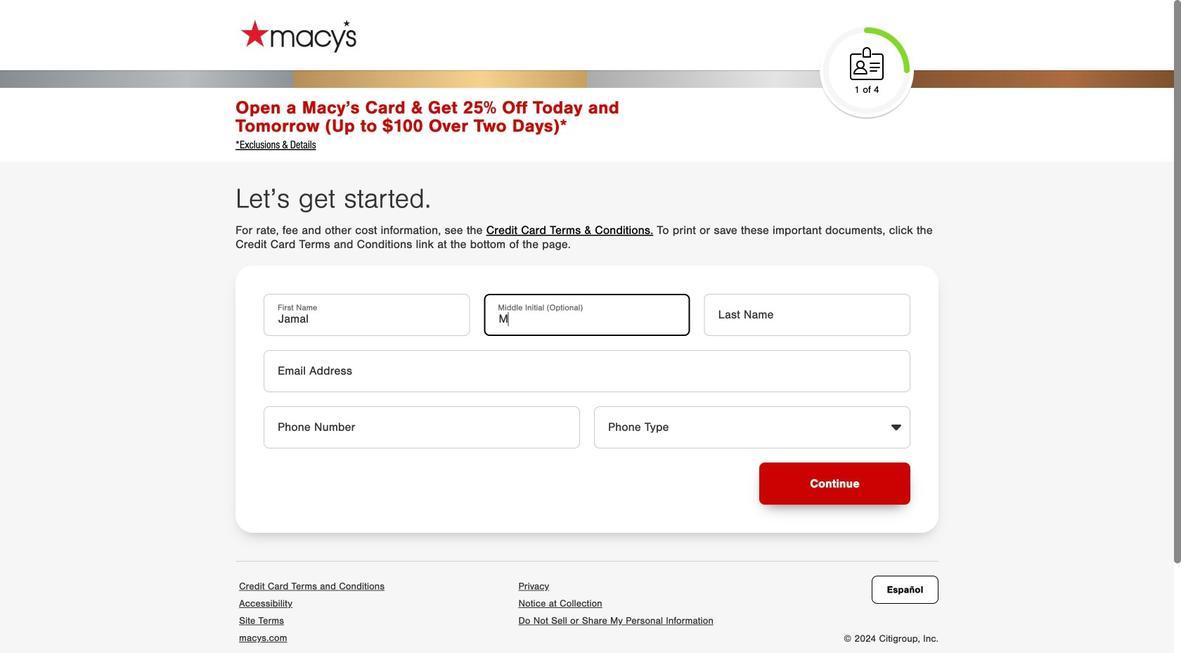 Task type: locate. For each thing, give the bounding box(es) containing it.
Phone Number field
[[264, 406, 580, 449]]

advertisement element
[[0, 70, 1174, 162]]

macy's application form image
[[237, 17, 360, 55], [237, 17, 360, 55]]

First Name text field
[[264, 294, 470, 336]]

1 horizontal spatial list
[[515, 576, 717, 628]]

figure
[[847, 44, 887, 84], [889, 420, 903, 435]]

list
[[236, 576, 388, 648], [515, 576, 717, 628]]

1 vertical spatial figure
[[889, 420, 903, 435]]

0 horizontal spatial figure
[[847, 44, 887, 84]]

2 list from the left
[[515, 576, 717, 628]]

Middle Initial (Optional) text field
[[484, 294, 690, 336]]

0 horizontal spatial list
[[236, 576, 388, 648]]



Task type: describe. For each thing, give the bounding box(es) containing it.
macy's application form element
[[236, 7, 503, 63]]

1 horizontal spatial figure
[[889, 420, 903, 435]]

0 vertical spatial figure
[[847, 44, 887, 84]]

Email Address field
[[264, 350, 911, 392]]

1 list from the left
[[236, 576, 388, 648]]

2024Citigroup, Inc. text field
[[844, 633, 939, 645]]

Last Name field
[[704, 294, 910, 336]]



